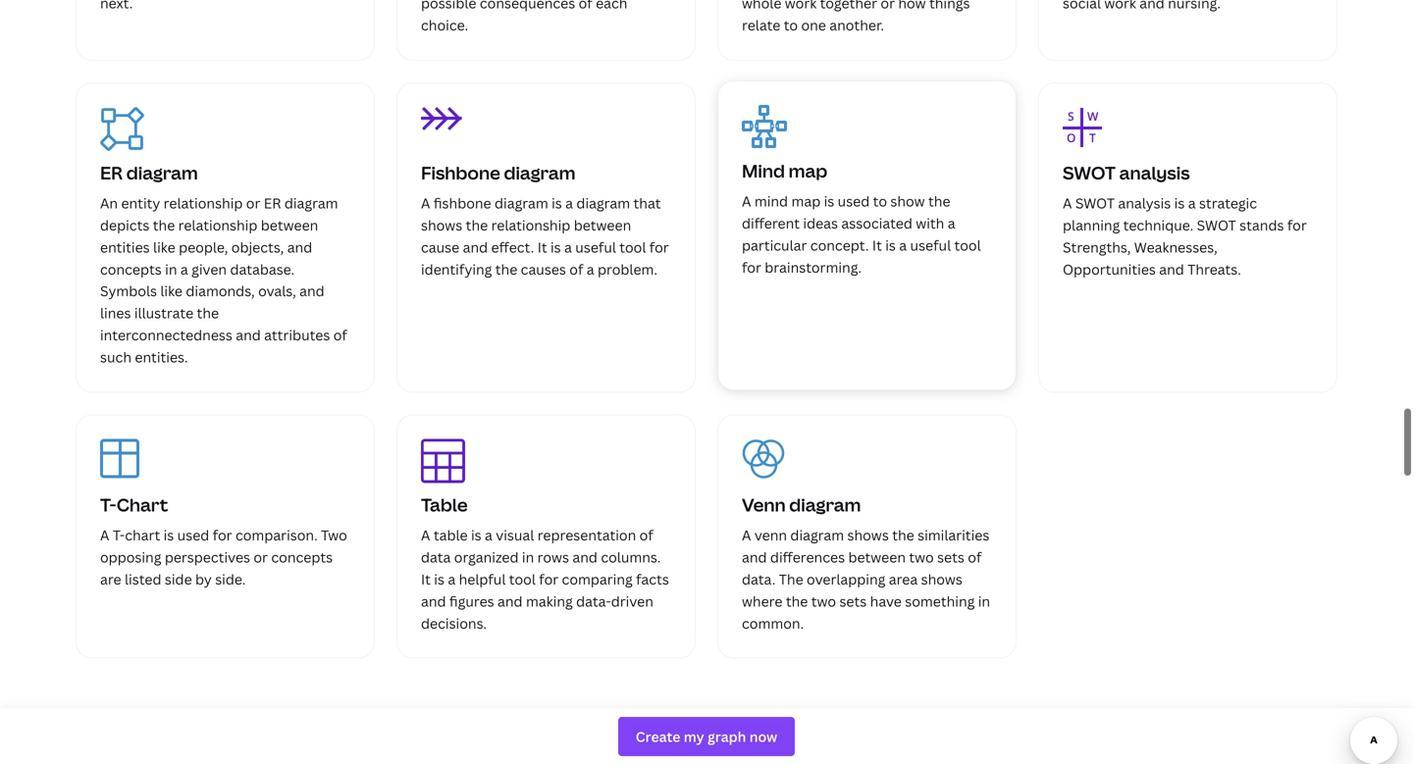 Task type: describe. For each thing, give the bounding box(es) containing it.
it inside table a table is a visual representation of data organized in rows and columns. it is a helpful tool for comparing facts and figures and making data-driven decisions.
[[421, 570, 431, 589]]

or inside t-chart a t-chart is used for comparison. two opposing perspectives or concepts are listed side by side.
[[254, 548, 268, 567]]

a for mind
[[742, 192, 752, 211]]

weaknesses,
[[1135, 238, 1218, 257]]

useful inside mind map a mind map is used to show the different ideas associated with a particular concept. it is a useful tool for brainstorming.
[[911, 236, 952, 255]]

causes
[[521, 260, 566, 279]]

attributes
[[264, 326, 330, 345]]

figures
[[450, 592, 494, 611]]

differences
[[771, 548, 845, 567]]

chart
[[117, 493, 168, 517]]

threats.
[[1188, 260, 1242, 279]]

the down the fishbone at the top of page
[[466, 216, 488, 235]]

where
[[742, 592, 783, 611]]

for inside fishbone diagram a fishbone diagram is a diagram that shows the relationship between cause and effect. it is a useful tool for identifying the causes of a problem.
[[650, 238, 669, 257]]

helpful
[[459, 570, 506, 589]]

two
[[321, 526, 347, 545]]

1 vertical spatial map
[[792, 192, 821, 211]]

0 horizontal spatial sets
[[840, 592, 867, 611]]

ovals,
[[258, 282, 296, 301]]

of inside "er diagram an entity relationship or er diagram depicts the relationship between entities like people, objects, and concepts in a given database. symbols like diamonds, ovals, and lines illustrate the interconnectedness and attributes of such entities."
[[334, 326, 347, 345]]

side
[[165, 570, 192, 589]]

something
[[905, 592, 975, 611]]

problem.
[[598, 260, 658, 279]]

and right the objects,
[[287, 238, 312, 257]]

0 vertical spatial sets
[[938, 548, 965, 567]]

the down entity
[[153, 216, 175, 235]]

cause
[[421, 238, 460, 257]]

depicts
[[100, 216, 150, 235]]

1 vertical spatial like
[[160, 282, 183, 301]]

an
[[100, 194, 118, 213]]

2 vertical spatial swot
[[1197, 216, 1237, 235]]

a for swot
[[1063, 194, 1073, 213]]

concept.
[[811, 236, 869, 255]]

identifying
[[421, 260, 492, 279]]

strengths,
[[1063, 238, 1131, 257]]

given
[[192, 260, 227, 279]]

the down diamonds,
[[197, 304, 219, 323]]

1 vertical spatial t-
[[113, 526, 125, 545]]

of inside table a table is a visual representation of data organized in rows and columns. it is a helpful tool for comparing facts and figures and making data-driven decisions.
[[640, 526, 654, 545]]

a inside "er diagram an entity relationship or er diagram depicts the relationship between entities like people, objects, and concepts in a given database. symbols like diamonds, ovals, and lines illustrate the interconnectedness and attributes of such entities."
[[181, 260, 188, 279]]

database.
[[230, 260, 295, 279]]

that
[[634, 194, 661, 213]]

0 vertical spatial swot
[[1063, 161, 1116, 185]]

the inside mind map a mind map is used to show the different ideas associated with a particular concept. it is a useful tool for brainstorming.
[[929, 192, 951, 211]]

area
[[889, 570, 918, 589]]

representation
[[538, 526, 636, 545]]

show
[[891, 192, 925, 211]]

table
[[434, 526, 468, 545]]

t-chart a t-chart is used for comparison. two opposing perspectives or concepts are listed side by side.
[[100, 493, 347, 589]]

decisions.
[[421, 614, 487, 633]]

common.
[[742, 614, 804, 633]]

tool inside fishbone diagram a fishbone diagram is a diagram that shows the relationship between cause and effect. it is a useful tool for identifying the causes of a problem.
[[620, 238, 646, 257]]

venn diagram image
[[742, 439, 785, 479]]

table
[[421, 493, 468, 517]]

diamonds,
[[186, 282, 255, 301]]

relationship inside fishbone diagram a fishbone diagram is a diagram that shows the relationship between cause and effect. it is a useful tool for identifying the causes of a problem.
[[491, 216, 571, 235]]

people,
[[179, 238, 228, 257]]

table image
[[421, 439, 465, 483]]

comparison.
[[236, 526, 318, 545]]

it inside fishbone diagram a fishbone diagram is a diagram that shows the relationship between cause and effect. it is a useful tool for identifying the causes of a problem.
[[538, 238, 547, 257]]

and down representation
[[573, 548, 598, 567]]

opposing
[[100, 548, 161, 567]]

comparing
[[562, 570, 633, 589]]

a inside table a table is a visual representation of data organized in rows and columns. it is a helpful tool for comparing facts and figures and making data-driven decisions.
[[421, 526, 430, 545]]

particular
[[742, 236, 807, 255]]

mind
[[742, 159, 785, 183]]

the down "effect."
[[496, 260, 518, 279]]

illustrate
[[134, 304, 194, 323]]

driven
[[611, 592, 654, 611]]

tool inside table a table is a visual representation of data organized in rows and columns. it is a helpful tool for comparing facts and figures and making data-driven decisions.
[[509, 570, 536, 589]]

concepts inside "er diagram an entity relationship or er diagram depicts the relationship between entities like people, objects, and concepts in a given database. symbols like diamonds, ovals, and lines illustrate the interconnectedness and attributes of such entities."
[[100, 260, 162, 279]]

and left attributes at the left of page
[[236, 326, 261, 345]]

similarities
[[918, 526, 990, 545]]

and right ovals,
[[300, 282, 325, 301]]

mind map image
[[742, 105, 787, 148]]

lines
[[100, 304, 131, 323]]

fishbone
[[421, 161, 501, 185]]

swot analysis image
[[1063, 107, 1103, 148]]

and down helpful
[[498, 592, 523, 611]]

columns.
[[601, 548, 661, 567]]

er diagram image
[[100, 107, 144, 151]]

and up decisions.
[[421, 592, 446, 611]]

venn diagram a venn diagram shows the similarities and differences between two sets of data. the overlapping area shows where the two sets have something in common.
[[742, 493, 991, 633]]

1 vertical spatial shows
[[848, 526, 889, 545]]

planning
[[1063, 216, 1121, 235]]

rows
[[538, 548, 569, 567]]

1 horizontal spatial er
[[264, 194, 281, 213]]

swot analysis a swot analysis is a strategic planning technique. swot stands for strengths, weaknesses, opportunities and threats.
[[1063, 161, 1308, 279]]



Task type: locate. For each thing, give the bounding box(es) containing it.
objects,
[[232, 238, 284, 257]]

different
[[742, 214, 800, 233]]

interconnectedness
[[100, 326, 233, 345]]

a inside t-chart a t-chart is used for comparison. two opposing perspectives or concepts are listed side by side.
[[100, 526, 109, 545]]

1 horizontal spatial concepts
[[271, 548, 333, 567]]

with
[[916, 214, 945, 233]]

sets down overlapping
[[840, 592, 867, 611]]

used up perspectives
[[177, 526, 209, 545]]

a for venn
[[742, 526, 752, 545]]

and inside swot analysis a swot analysis is a strategic planning technique. swot stands for strengths, weaknesses, opportunities and threats.
[[1160, 260, 1185, 279]]

sets
[[938, 548, 965, 567], [840, 592, 867, 611]]

the up area
[[893, 526, 915, 545]]

useful down with
[[911, 236, 952, 255]]

opportunities
[[1063, 260, 1156, 279]]

0 horizontal spatial two
[[812, 592, 837, 611]]

and down the weaknesses,
[[1160, 260, 1185, 279]]

or down 'comparison.'
[[254, 548, 268, 567]]

making
[[526, 592, 573, 611]]

in
[[165, 260, 177, 279], [522, 548, 534, 567], [979, 592, 991, 611]]

1 vertical spatial concepts
[[271, 548, 333, 567]]

for up making on the bottom
[[539, 570, 559, 589]]

and
[[287, 238, 312, 257], [463, 238, 488, 257], [1160, 260, 1185, 279], [300, 282, 325, 301], [236, 326, 261, 345], [573, 548, 598, 567], [742, 548, 767, 567], [421, 592, 446, 611], [498, 592, 523, 611]]

facts
[[636, 570, 669, 589]]

0 horizontal spatial in
[[165, 260, 177, 279]]

of
[[570, 260, 584, 279], [334, 326, 347, 345], [640, 526, 654, 545], [968, 548, 982, 567]]

for inside table a table is a visual representation of data organized in rows and columns. it is a helpful tool for comparing facts and figures and making data-driven decisions.
[[539, 570, 559, 589]]

1 horizontal spatial tool
[[620, 238, 646, 257]]

is inside swot analysis a swot analysis is a strategic planning technique. swot stands for strengths, weaknesses, opportunities and threats.
[[1175, 194, 1185, 213]]

2 vertical spatial in
[[979, 592, 991, 611]]

of right attributes at the left of page
[[334, 326, 347, 345]]

useful inside fishbone diagram a fishbone diagram is a diagram that shows the relationship between cause and effect. it is a useful tool for identifying the causes of a problem.
[[576, 238, 616, 257]]

t- down t chart image
[[100, 493, 117, 517]]

swot
[[1063, 161, 1116, 185], [1076, 194, 1115, 213], [1197, 216, 1237, 235]]

0 vertical spatial in
[[165, 260, 177, 279]]

two
[[910, 548, 934, 567], [812, 592, 837, 611]]

and inside venn diagram a venn diagram shows the similarities and differences between two sets of data. the overlapping area shows where the two sets have something in common.
[[742, 548, 767, 567]]

0 vertical spatial t-
[[100, 493, 117, 517]]

of inside venn diagram a venn diagram shows the similarities and differences between two sets of data. the overlapping area shows where the two sets have something in common.
[[968, 548, 982, 567]]

a inside mind map a mind map is used to show the different ideas associated with a particular concept. it is a useful tool for brainstorming.
[[742, 192, 752, 211]]

shows up "cause"
[[421, 216, 463, 235]]

a inside fishbone diagram a fishbone diagram is a diagram that shows the relationship between cause and effect. it is a useful tool for identifying the causes of a problem.
[[421, 194, 430, 213]]

it down 'data'
[[421, 570, 431, 589]]

shows up something on the right bottom of the page
[[922, 570, 963, 589]]

1 vertical spatial swot
[[1076, 194, 1115, 213]]

such
[[100, 348, 132, 367]]

2 horizontal spatial tool
[[955, 236, 981, 255]]

useful
[[911, 236, 952, 255], [576, 238, 616, 257]]

shows
[[421, 216, 463, 235], [848, 526, 889, 545], [922, 570, 963, 589]]

mind map a mind map is used to show the different ideas associated with a particular concept. it is a useful tool for brainstorming.
[[742, 159, 981, 277]]

0 vertical spatial map
[[789, 159, 828, 183]]

fishbone diagram image
[[421, 107, 462, 130]]

and up data.
[[742, 548, 767, 567]]

are
[[100, 570, 121, 589]]

0 vertical spatial analysis
[[1120, 161, 1191, 185]]

0 vertical spatial or
[[246, 194, 261, 213]]

1 horizontal spatial shows
[[848, 526, 889, 545]]

between inside fishbone diagram a fishbone diagram is a diagram that shows the relationship between cause and effect. it is a useful tool for identifying the causes of a problem.
[[574, 216, 632, 235]]

entities.
[[135, 348, 188, 367]]

visual
[[496, 526, 534, 545]]

of down similarities
[[968, 548, 982, 567]]

between inside venn diagram a venn diagram shows the similarities and differences between two sets of data. the overlapping area shows where the two sets have something in common.
[[849, 548, 906, 567]]

0 vertical spatial concepts
[[100, 260, 162, 279]]

for up problem.
[[650, 238, 669, 257]]

side.
[[215, 570, 246, 589]]

a up planning
[[1063, 194, 1073, 213]]

t- up opposing
[[113, 526, 125, 545]]

a left the fishbone at the top of page
[[421, 194, 430, 213]]

data-
[[576, 592, 611, 611]]

entities
[[100, 238, 150, 257]]

swot up planning
[[1076, 194, 1115, 213]]

in inside "er diagram an entity relationship or er diagram depicts the relationship between entities like people, objects, and concepts in a given database. symbols like diamonds, ovals, and lines illustrate the interconnectedness and attributes of such entities."
[[165, 260, 177, 279]]

for inside t-chart a t-chart is used for comparison. two opposing perspectives or concepts are listed side by side.
[[213, 526, 232, 545]]

like
[[153, 238, 175, 257], [160, 282, 183, 301]]

0 horizontal spatial used
[[177, 526, 209, 545]]

0 horizontal spatial between
[[261, 216, 318, 235]]

venn
[[755, 526, 787, 545]]

the
[[929, 192, 951, 211], [153, 216, 175, 235], [466, 216, 488, 235], [496, 260, 518, 279], [197, 304, 219, 323], [893, 526, 915, 545], [786, 592, 808, 611]]

1 vertical spatial in
[[522, 548, 534, 567]]

like left people,
[[153, 238, 175, 257]]

1 vertical spatial analysis
[[1119, 194, 1172, 213]]

a inside venn diagram a venn diagram shows the similarities and differences between two sets of data. the overlapping area shows where the two sets have something in common.
[[742, 526, 752, 545]]

in left the rows
[[522, 548, 534, 567]]

between inside "er diagram an entity relationship or er diagram depicts the relationship between entities like people, objects, and concepts in a given database. symbols like diamonds, ovals, and lines illustrate the interconnectedness and attributes of such entities."
[[261, 216, 318, 235]]

concepts down 'comparison.'
[[271, 548, 333, 567]]

or inside "er diagram an entity relationship or er diagram depicts the relationship between entities like people, objects, and concepts in a given database. symbols like diamonds, ovals, and lines illustrate the interconnectedness and attributes of such entities."
[[246, 194, 261, 213]]

it inside mind map a mind map is used to show the different ideas associated with a particular concept. it is a useful tool for brainstorming.
[[873, 236, 883, 255]]

and up identifying
[[463, 238, 488, 257]]

1 vertical spatial used
[[177, 526, 209, 545]]

data
[[421, 548, 451, 567]]

to
[[873, 192, 888, 211]]

0 vertical spatial two
[[910, 548, 934, 567]]

for inside mind map a mind map is used to show the different ideas associated with a particular concept. it is a useful tool for brainstorming.
[[742, 258, 762, 277]]

is inside t-chart a t-chart is used for comparison. two opposing perspectives or concepts are listed side by side.
[[164, 526, 174, 545]]

for up perspectives
[[213, 526, 232, 545]]

tool inside mind map a mind map is used to show the different ideas associated with a particular concept. it is a useful tool for brainstorming.
[[955, 236, 981, 255]]

in inside venn diagram a venn diagram shows the similarities and differences between two sets of data. the overlapping area shows where the two sets have something in common.
[[979, 592, 991, 611]]

diagram
[[126, 161, 198, 185], [504, 161, 576, 185], [285, 194, 338, 213], [495, 194, 549, 213], [577, 194, 630, 213], [790, 493, 861, 517], [791, 526, 845, 545]]

brainstorming.
[[765, 258, 862, 277]]

the
[[779, 570, 804, 589]]

t chart image
[[100, 439, 139, 478]]

1 horizontal spatial sets
[[938, 548, 965, 567]]

swot down swot analysis image
[[1063, 161, 1116, 185]]

it
[[873, 236, 883, 255], [538, 238, 547, 257], [421, 570, 431, 589]]

1 vertical spatial sets
[[840, 592, 867, 611]]

have
[[871, 592, 902, 611]]

1 vertical spatial er
[[264, 194, 281, 213]]

2 horizontal spatial shows
[[922, 570, 963, 589]]

swot down strategic
[[1197, 216, 1237, 235]]

concepts
[[100, 260, 162, 279], [271, 548, 333, 567]]

sets down similarities
[[938, 548, 965, 567]]

0 vertical spatial used
[[838, 192, 870, 211]]

a
[[742, 192, 752, 211], [421, 194, 430, 213], [1063, 194, 1073, 213], [100, 526, 109, 545], [421, 526, 430, 545], [742, 526, 752, 545]]

strategic
[[1200, 194, 1258, 213]]

the up with
[[929, 192, 951, 211]]

1 vertical spatial two
[[812, 592, 837, 611]]

the down the
[[786, 592, 808, 611]]

a up opposing
[[100, 526, 109, 545]]

is
[[824, 192, 835, 211], [552, 194, 562, 213], [1175, 194, 1185, 213], [886, 236, 896, 255], [551, 238, 561, 257], [164, 526, 174, 545], [471, 526, 482, 545], [434, 570, 445, 589]]

stands
[[1240, 216, 1285, 235]]

analysis
[[1120, 161, 1191, 185], [1119, 194, 1172, 213]]

1 horizontal spatial between
[[574, 216, 632, 235]]

a inside swot analysis a swot analysis is a strategic planning technique. swot stands for strengths, weaknesses, opportunities and threats.
[[1189, 194, 1196, 213]]

er up the objects,
[[264, 194, 281, 213]]

for right stands
[[1288, 216, 1308, 235]]

data.
[[742, 570, 776, 589]]

2 horizontal spatial in
[[979, 592, 991, 611]]

1 horizontal spatial it
[[538, 238, 547, 257]]

or
[[246, 194, 261, 213], [254, 548, 268, 567]]

used
[[838, 192, 870, 211], [177, 526, 209, 545]]

perspectives
[[165, 548, 250, 567]]

tool
[[955, 236, 981, 255], [620, 238, 646, 257], [509, 570, 536, 589]]

table a table is a visual representation of data organized in rows and columns. it is a helpful tool for comparing facts and figures and making data-driven decisions.
[[421, 493, 669, 633]]

used inside mind map a mind map is used to show the different ideas associated with a particular concept. it is a useful tool for brainstorming.
[[838, 192, 870, 211]]

a up 'data'
[[421, 526, 430, 545]]

0 horizontal spatial concepts
[[100, 260, 162, 279]]

map right mind in the right top of the page
[[789, 159, 828, 183]]

0 horizontal spatial shows
[[421, 216, 463, 235]]

map up ideas
[[792, 192, 821, 211]]

concepts inside t-chart a t-chart is used for comparison. two opposing perspectives or concepts are listed side by side.
[[271, 548, 333, 567]]

listed
[[125, 570, 162, 589]]

1 horizontal spatial two
[[910, 548, 934, 567]]

0 vertical spatial like
[[153, 238, 175, 257]]

organized
[[454, 548, 519, 567]]

by
[[195, 570, 212, 589]]

concepts up symbols
[[100, 260, 162, 279]]

like up illustrate
[[160, 282, 183, 301]]

map
[[789, 159, 828, 183], [792, 192, 821, 211]]

er up an
[[100, 161, 123, 185]]

between
[[261, 216, 318, 235], [574, 216, 632, 235], [849, 548, 906, 567]]

used inside t-chart a t-chart is used for comparison. two opposing perspectives or concepts are listed side by side.
[[177, 526, 209, 545]]

0 vertical spatial shows
[[421, 216, 463, 235]]

technique.
[[1124, 216, 1194, 235]]

t-
[[100, 493, 117, 517], [113, 526, 125, 545]]

0 vertical spatial er
[[100, 161, 123, 185]]

associated
[[842, 214, 913, 233]]

shows inside fishbone diagram a fishbone diagram is a diagram that shows the relationship between cause and effect. it is a useful tool for identifying the causes of a problem.
[[421, 216, 463, 235]]

useful up problem.
[[576, 238, 616, 257]]

a left mind
[[742, 192, 752, 211]]

two up area
[[910, 548, 934, 567]]

between up problem.
[[574, 216, 632, 235]]

fishbone
[[434, 194, 492, 213]]

in inside table a table is a visual representation of data organized in rows and columns. it is a helpful tool for comparing facts and figures and making data-driven decisions.
[[522, 548, 534, 567]]

fishbone diagram a fishbone diagram is a diagram that shows the relationship between cause and effect. it is a useful tool for identifying the causes of a problem.
[[421, 161, 669, 279]]

of right causes
[[570, 260, 584, 279]]

in right something on the right bottom of the page
[[979, 592, 991, 611]]

overlapping
[[807, 570, 886, 589]]

1 horizontal spatial used
[[838, 192, 870, 211]]

a
[[566, 194, 573, 213], [1189, 194, 1196, 213], [948, 214, 956, 233], [900, 236, 907, 255], [565, 238, 572, 257], [181, 260, 188, 279], [587, 260, 595, 279], [485, 526, 493, 545], [448, 570, 456, 589]]

entity
[[121, 194, 160, 213]]

it down associated at top right
[[873, 236, 883, 255]]

of up the columns.
[[640, 526, 654, 545]]

a for t-
[[100, 526, 109, 545]]

or up the objects,
[[246, 194, 261, 213]]

0 horizontal spatial it
[[421, 570, 431, 589]]

1 horizontal spatial in
[[522, 548, 534, 567]]

ideas
[[804, 214, 838, 233]]

of inside fishbone diagram a fishbone diagram is a diagram that shows the relationship between cause and effect. it is a useful tool for identifying the causes of a problem.
[[570, 260, 584, 279]]

er diagram an entity relationship or er diagram depicts the relationship between entities like people, objects, and concepts in a given database. symbols like diamonds, ovals, and lines illustrate the interconnectedness and attributes of such entities.
[[100, 161, 347, 367]]

0 horizontal spatial tool
[[509, 570, 536, 589]]

for down particular
[[742, 258, 762, 277]]

0 horizontal spatial useful
[[576, 238, 616, 257]]

between up the objects,
[[261, 216, 318, 235]]

1 horizontal spatial useful
[[911, 236, 952, 255]]

2 horizontal spatial between
[[849, 548, 906, 567]]

in left the given
[[165, 260, 177, 279]]

2 vertical spatial shows
[[922, 570, 963, 589]]

effect.
[[491, 238, 534, 257]]

chart
[[125, 526, 160, 545]]

used left to
[[838, 192, 870, 211]]

for inside swot analysis a swot analysis is a strategic planning technique. swot stands for strengths, weaknesses, opportunities and threats.
[[1288, 216, 1308, 235]]

a inside swot analysis a swot analysis is a strategic planning technique. swot stands for strengths, weaknesses, opportunities and threats.
[[1063, 194, 1073, 213]]

symbols
[[100, 282, 157, 301]]

between up area
[[849, 548, 906, 567]]

venn
[[742, 493, 786, 517]]

it up causes
[[538, 238, 547, 257]]

2 horizontal spatial it
[[873, 236, 883, 255]]

mind
[[755, 192, 788, 211]]

a left venn on the right bottom
[[742, 526, 752, 545]]

shows up overlapping
[[848, 526, 889, 545]]

two down overlapping
[[812, 592, 837, 611]]

a for fishbone
[[421, 194, 430, 213]]

used for map
[[838, 192, 870, 211]]

and inside fishbone diagram a fishbone diagram is a diagram that shows the relationship between cause and effect. it is a useful tool for identifying the causes of a problem.
[[463, 238, 488, 257]]

0 horizontal spatial er
[[100, 161, 123, 185]]

used for chart
[[177, 526, 209, 545]]

1 vertical spatial or
[[254, 548, 268, 567]]



Task type: vqa. For each thing, say whether or not it's contained in the screenshot.


